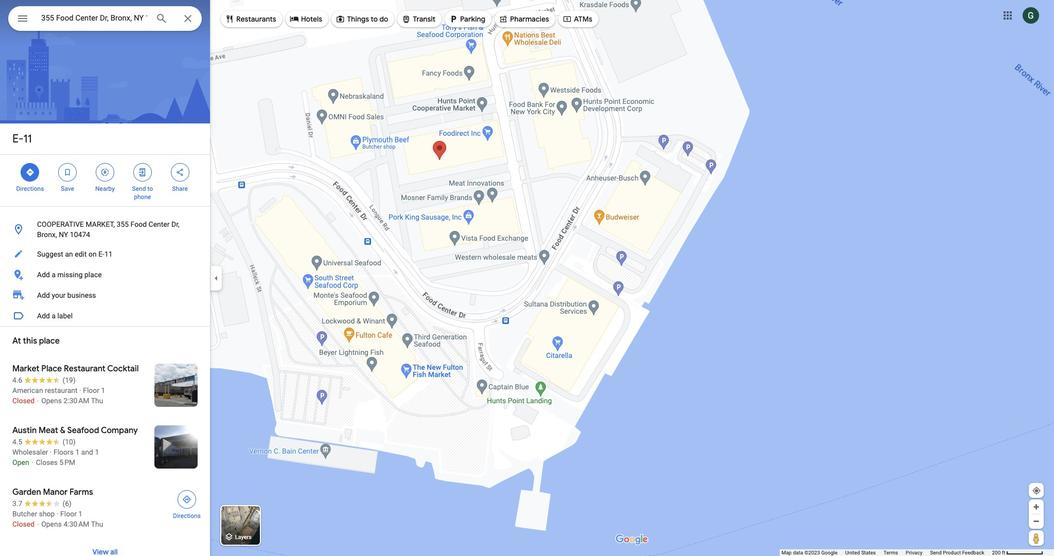 Task type: describe. For each thing, give the bounding box(es) containing it.
 atms
[[563, 13, 592, 25]]

floors
[[53, 448, 74, 457]]

at this place
[[12, 336, 60, 346]]

e-11 main content
[[0, 0, 210, 556]]

send for send product feedback
[[930, 550, 942, 556]]

thu for farms
[[91, 520, 103, 529]]

save
[[61, 185, 74, 193]]

show your location image
[[1032, 486, 1041, 496]]

a for missing
[[52, 271, 56, 279]]

200 ft button
[[992, 550, 1043, 556]]

restaurants
[[236, 14, 276, 24]]

send product feedback button
[[930, 550, 984, 556]]


[[449, 13, 458, 25]]

and
[[81, 448, 93, 457]]

4.6
[[12, 376, 22, 384]]

e-11
[[12, 132, 32, 146]]

restaurant
[[45, 387, 78, 395]]


[[63, 167, 72, 178]]

· inside wholesaler · floors 1 and 1 open ⋅ closes 5 pm
[[50, 448, 52, 457]]

4.6 stars 19 reviews image
[[12, 375, 76, 386]]

parking
[[460, 14, 485, 24]]

to inside  things to do
[[371, 14, 378, 24]]

 search field
[[8, 6, 202, 33]]

things
[[347, 14, 369, 24]]

10474
[[70, 231, 90, 239]]

add for add a label
[[37, 312, 50, 320]]

add a label
[[37, 312, 73, 320]]

united
[[845, 550, 860, 556]]

4.5
[[12, 438, 22, 446]]

google maps element
[[0, 0, 1054, 556]]

cooperative market, 355 food center dr, bronx, ny 10474
[[37, 220, 180, 239]]


[[16, 11, 29, 26]]

to inside the send to phone
[[147, 185, 153, 193]]

austin meat & seafood company
[[12, 426, 138, 436]]

3.7 stars 6 reviews image
[[12, 499, 72, 509]]

manor
[[43, 487, 68, 498]]

atms
[[574, 14, 592, 24]]

place
[[41, 364, 62, 374]]

wholesaler · floors 1 and 1 open ⋅ closes 5 pm
[[12, 448, 99, 467]]

center
[[149, 220, 170, 229]]

do
[[379, 14, 388, 24]]

this
[[23, 336, 37, 346]]


[[336, 13, 345, 25]]

floor for farms
[[60, 510, 77, 518]]

add a missing place
[[37, 271, 102, 279]]

privacy
[[906, 550, 922, 556]]

&
[[60, 426, 65, 436]]

wholesaler
[[12, 448, 48, 457]]

company
[[101, 426, 138, 436]]

· for manor
[[57, 510, 58, 518]]

feedback
[[962, 550, 984, 556]]

directions image
[[182, 495, 191, 504]]

dr,
[[171, 220, 180, 229]]

show street view coverage image
[[1029, 531, 1044, 546]]

hotels
[[301, 14, 322, 24]]

food
[[131, 220, 147, 229]]

directions button
[[167, 487, 207, 520]]

cooperative
[[37, 220, 84, 229]]

bronx,
[[37, 231, 57, 239]]

market,
[[86, 220, 115, 229]]

layers
[[235, 534, 252, 541]]

opens for manor
[[41, 520, 62, 529]]

edit
[[75, 250, 87, 258]]

closes
[[36, 459, 58, 467]]

⋅ for market
[[36, 397, 39, 405]]

garden manor farms
[[12, 487, 93, 498]]

⋅ for garden
[[36, 520, 39, 529]]


[[499, 13, 508, 25]]

4.5 stars 10 reviews image
[[12, 437, 76, 447]]

a for label
[[52, 312, 56, 320]]

suggest an edit on e-11 button
[[0, 244, 210, 265]]

business
[[67, 291, 96, 300]]

200
[[992, 550, 1001, 556]]

e- inside button
[[98, 250, 104, 258]]

add a label button
[[0, 306, 210, 326]]


[[100, 167, 110, 178]]


[[138, 167, 147, 178]]

 restaurants
[[225, 13, 276, 25]]

map
[[782, 550, 792, 556]]

shop
[[39, 510, 55, 518]]

butcher shop · floor 1 closed ⋅ opens 4:30 am thu
[[12, 510, 103, 529]]

nearby
[[95, 185, 115, 193]]

ft
[[1002, 550, 1005, 556]]

label
[[57, 312, 73, 320]]

send for send to phone
[[132, 185, 146, 193]]

 parking
[[449, 13, 485, 25]]

zoom out image
[[1033, 518, 1040, 526]]

restaurant
[[64, 364, 105, 374]]

· for place
[[79, 387, 81, 395]]



Task type: locate. For each thing, give the bounding box(es) containing it.
2 a from the top
[[52, 312, 56, 320]]

austin
[[12, 426, 37, 436]]

send
[[132, 185, 146, 193], [930, 550, 942, 556]]

opens down shop
[[41, 520, 62, 529]]

united states
[[845, 550, 876, 556]]

(19)
[[62, 376, 76, 384]]

closed inside 'butcher shop · floor 1 closed ⋅ opens 4:30 am thu'
[[12, 520, 35, 529]]

0 vertical spatial add
[[37, 271, 50, 279]]

0 vertical spatial a
[[52, 271, 56, 279]]

⋅ inside wholesaler · floors 1 and 1 open ⋅ closes 5 pm
[[31, 459, 34, 467]]

closed for market place restaurant cocktail
[[12, 397, 35, 405]]

pharmacies
[[510, 14, 549, 24]]

to left do
[[371, 14, 378, 24]]

0 horizontal spatial to
[[147, 185, 153, 193]]

a left "missing"
[[52, 271, 56, 279]]

open
[[12, 459, 29, 467]]

5 pm
[[59, 459, 75, 467]]

closed for garden manor farms
[[12, 520, 35, 529]]

1 vertical spatial 11
[[104, 250, 113, 258]]

closed
[[12, 397, 35, 405], [12, 520, 35, 529]]


[[402, 13, 411, 25]]

0 vertical spatial ·
[[79, 387, 81, 395]]

thu
[[91, 397, 103, 405], [91, 520, 103, 529]]

floor inside 'butcher shop · floor 1 closed ⋅ opens 4:30 am thu'
[[60, 510, 77, 518]]

add left label in the bottom of the page
[[37, 312, 50, 320]]

directions down 
[[16, 185, 44, 193]]

2:30 am
[[64, 397, 89, 405]]

⋅ inside american restaurant · floor 1 closed ⋅ opens 2:30 am thu
[[36, 397, 39, 405]]

11 up 
[[23, 132, 32, 146]]

terms
[[884, 550, 898, 556]]

thu inside 'butcher shop · floor 1 closed ⋅ opens 4:30 am thu'
[[91, 520, 103, 529]]

footer containing map data ©2023 google
[[782, 550, 992, 556]]

1 vertical spatial place
[[39, 336, 60, 346]]

⋅ down american at bottom
[[36, 397, 39, 405]]

0 vertical spatial 11
[[23, 132, 32, 146]]

0 vertical spatial e-
[[12, 132, 23, 146]]

0 vertical spatial thu
[[91, 397, 103, 405]]

thu inside american restaurant · floor 1 closed ⋅ opens 2:30 am thu
[[91, 397, 103, 405]]

200 ft
[[992, 550, 1005, 556]]

opens
[[41, 397, 62, 405], [41, 520, 62, 529]]

data
[[793, 550, 803, 556]]

 button
[[8, 6, 37, 33]]

1 vertical spatial add
[[37, 291, 50, 300]]

· inside american restaurant · floor 1 closed ⋅ opens 2:30 am thu
[[79, 387, 81, 395]]

closed inside american restaurant · floor 1 closed ⋅ opens 2:30 am thu
[[12, 397, 35, 405]]

1 vertical spatial directions
[[173, 513, 201, 520]]

butcher
[[12, 510, 37, 518]]

0 horizontal spatial ·
[[50, 448, 52, 457]]

to
[[371, 14, 378, 24], [147, 185, 153, 193]]

1 inside 'butcher shop · floor 1 closed ⋅ opens 4:30 am thu'
[[78, 510, 82, 518]]

on
[[89, 250, 97, 258]]

at
[[12, 336, 21, 346]]

1 vertical spatial closed
[[12, 520, 35, 529]]

opens inside american restaurant · floor 1 closed ⋅ opens 2:30 am thu
[[41, 397, 62, 405]]

add left "your"
[[37, 291, 50, 300]]

floor inside american restaurant · floor 1 closed ⋅ opens 2:30 am thu
[[83, 387, 99, 395]]

1 vertical spatial ⋅
[[31, 459, 34, 467]]

1 vertical spatial a
[[52, 312, 56, 320]]

add inside button
[[37, 271, 50, 279]]

1 horizontal spatial ·
[[57, 510, 58, 518]]

product
[[943, 550, 961, 556]]

directions inside actions for e-11 "region"
[[16, 185, 44, 193]]

place right this
[[39, 336, 60, 346]]

opens down restaurant
[[41, 397, 62, 405]]

1 add from the top
[[37, 271, 50, 279]]

market
[[12, 364, 39, 374]]

1 vertical spatial floor
[[60, 510, 77, 518]]

0 vertical spatial ⋅
[[36, 397, 39, 405]]

add down 'suggest'
[[37, 271, 50, 279]]

1 vertical spatial to
[[147, 185, 153, 193]]

2 horizontal spatial ·
[[79, 387, 81, 395]]

directions inside button
[[173, 513, 201, 520]]

3.7
[[12, 500, 22, 508]]

cooperative market, 355 food center dr, bronx, ny 10474 button
[[0, 215, 210, 244]]

1 down restaurant
[[101, 387, 105, 395]]

e-
[[12, 132, 23, 146], [98, 250, 104, 258]]

2 thu from the top
[[91, 520, 103, 529]]

states
[[861, 550, 876, 556]]

1 vertical spatial send
[[930, 550, 942, 556]]

0 vertical spatial place
[[84, 271, 102, 279]]

suggest an edit on e-11
[[37, 250, 113, 258]]

0 vertical spatial floor
[[83, 387, 99, 395]]

 hotels
[[290, 13, 322, 25]]

· right shop
[[57, 510, 58, 518]]

closed down american at bottom
[[12, 397, 35, 405]]

meat
[[39, 426, 58, 436]]

1 right and
[[95, 448, 99, 457]]

355
[[117, 220, 129, 229]]

2 opens from the top
[[41, 520, 62, 529]]

cocktail
[[107, 364, 139, 374]]

add a missing place button
[[0, 265, 210, 285]]

floor for restaurant
[[83, 387, 99, 395]]

collapse side panel image
[[211, 273, 222, 284]]

share
[[172, 185, 188, 193]]

11 right on
[[104, 250, 113, 258]]

closed down butcher in the bottom of the page
[[12, 520, 35, 529]]

opens inside 'butcher shop · floor 1 closed ⋅ opens 4:30 am thu'
[[41, 520, 62, 529]]

2 vertical spatial ⋅
[[36, 520, 39, 529]]

floor up 2:30 am
[[83, 387, 99, 395]]

thu right the 4:30 am
[[91, 520, 103, 529]]

0 vertical spatial send
[[132, 185, 146, 193]]

0 horizontal spatial directions
[[16, 185, 44, 193]]

 pharmacies
[[499, 13, 549, 25]]

3 add from the top
[[37, 312, 50, 320]]

footer inside google maps element
[[782, 550, 992, 556]]

· inside 'butcher shop · floor 1 closed ⋅ opens 4:30 am thu'
[[57, 510, 58, 518]]

transit
[[413, 14, 435, 24]]

(10)
[[62, 438, 76, 446]]

1 vertical spatial thu
[[91, 520, 103, 529]]

add for add a missing place
[[37, 271, 50, 279]]

1 horizontal spatial to
[[371, 14, 378, 24]]

355 Food Center Dr, Bronx, NY 10474 field
[[8, 6, 202, 31]]

0 vertical spatial closed
[[12, 397, 35, 405]]

american
[[12, 387, 43, 395]]

· up 2:30 am
[[79, 387, 81, 395]]

add your business
[[37, 291, 96, 300]]

0 horizontal spatial 11
[[23, 132, 32, 146]]


[[563, 13, 572, 25]]

send up phone
[[132, 185, 146, 193]]

0 vertical spatial to
[[371, 14, 378, 24]]

⋅ down shop
[[36, 520, 39, 529]]

1 closed from the top
[[12, 397, 35, 405]]

united states button
[[845, 550, 876, 556]]

0 horizontal spatial floor
[[60, 510, 77, 518]]

⋅ down wholesaler
[[31, 459, 34, 467]]

ny
[[59, 231, 68, 239]]

add inside button
[[37, 312, 50, 320]]

phone
[[134, 194, 151, 201]]

add
[[37, 271, 50, 279], [37, 291, 50, 300], [37, 312, 50, 320]]

1 horizontal spatial place
[[84, 271, 102, 279]]

0 horizontal spatial send
[[132, 185, 146, 193]]

thu for restaurant
[[91, 397, 103, 405]]

0 vertical spatial directions
[[16, 185, 44, 193]]

1 thu from the top
[[91, 397, 103, 405]]

send inside button
[[930, 550, 942, 556]]

11
[[23, 132, 32, 146], [104, 250, 113, 258]]

1 horizontal spatial e-
[[98, 250, 104, 258]]

missing
[[57, 271, 83, 279]]

floor down (6)
[[60, 510, 77, 518]]

1 left and
[[75, 448, 79, 457]]

1 horizontal spatial send
[[930, 550, 942, 556]]

send left product
[[930, 550, 942, 556]]

google
[[821, 550, 838, 556]]

american restaurant · floor 1 closed ⋅ opens 2:30 am thu
[[12, 387, 105, 405]]

place inside button
[[84, 271, 102, 279]]

·
[[79, 387, 81, 395], [50, 448, 52, 457], [57, 510, 58, 518]]

seafood
[[67, 426, 99, 436]]

2 vertical spatial add
[[37, 312, 50, 320]]

1 opens from the top
[[41, 397, 62, 405]]

garden
[[12, 487, 41, 498]]

none field inside 355 food center dr, bronx, ny 10474 field
[[41, 12, 147, 24]]

terms button
[[884, 550, 898, 556]]

footer
[[782, 550, 992, 556]]

zoom in image
[[1033, 503, 1040, 511]]

0 vertical spatial opens
[[41, 397, 62, 405]]

· up closes
[[50, 448, 52, 457]]

an
[[65, 250, 73, 258]]

None field
[[41, 12, 147, 24]]

0 horizontal spatial place
[[39, 336, 60, 346]]

⋅ inside 'butcher shop · floor 1 closed ⋅ opens 4:30 am thu'
[[36, 520, 39, 529]]

send inside the send to phone
[[132, 185, 146, 193]]

©2023
[[804, 550, 820, 556]]

4:30 am
[[64, 520, 89, 529]]

directions
[[16, 185, 44, 193], [173, 513, 201, 520]]

1 horizontal spatial directions
[[173, 513, 201, 520]]

1 horizontal spatial floor
[[83, 387, 99, 395]]

add your business link
[[0, 285, 210, 306]]


[[225, 13, 234, 25]]

1 vertical spatial opens
[[41, 520, 62, 529]]

directions down directions image
[[173, 513, 201, 520]]

a inside button
[[52, 312, 56, 320]]

2 vertical spatial ·
[[57, 510, 58, 518]]

add for add your business
[[37, 291, 50, 300]]

farms
[[70, 487, 93, 498]]

a inside button
[[52, 271, 56, 279]]

1 inside american restaurant · floor 1 closed ⋅ opens 2:30 am thu
[[101, 387, 105, 395]]

opens for place
[[41, 397, 62, 405]]

a left label in the bottom of the page
[[52, 312, 56, 320]]

2 add from the top
[[37, 291, 50, 300]]

1 horizontal spatial 11
[[104, 250, 113, 258]]

actions for e-11 region
[[0, 155, 210, 206]]

to up phone
[[147, 185, 153, 193]]

2 closed from the top
[[12, 520, 35, 529]]

1 vertical spatial e-
[[98, 250, 104, 258]]

thu right 2:30 am
[[91, 397, 103, 405]]

 transit
[[402, 13, 435, 25]]

1 up the 4:30 am
[[78, 510, 82, 518]]

11 inside suggest an edit on e-11 button
[[104, 250, 113, 258]]

0 horizontal spatial e-
[[12, 132, 23, 146]]

place down on
[[84, 271, 102, 279]]

place
[[84, 271, 102, 279], [39, 336, 60, 346]]

1 vertical spatial ·
[[50, 448, 52, 457]]

1 a from the top
[[52, 271, 56, 279]]

⋅
[[36, 397, 39, 405], [31, 459, 34, 467], [36, 520, 39, 529]]

suggest
[[37, 250, 63, 258]]

google account: greg robinson  
(robinsongreg175@gmail.com) image
[[1023, 7, 1039, 23]]



Task type: vqa. For each thing, say whether or not it's contained in the screenshot.
add for Add a missing place
yes



